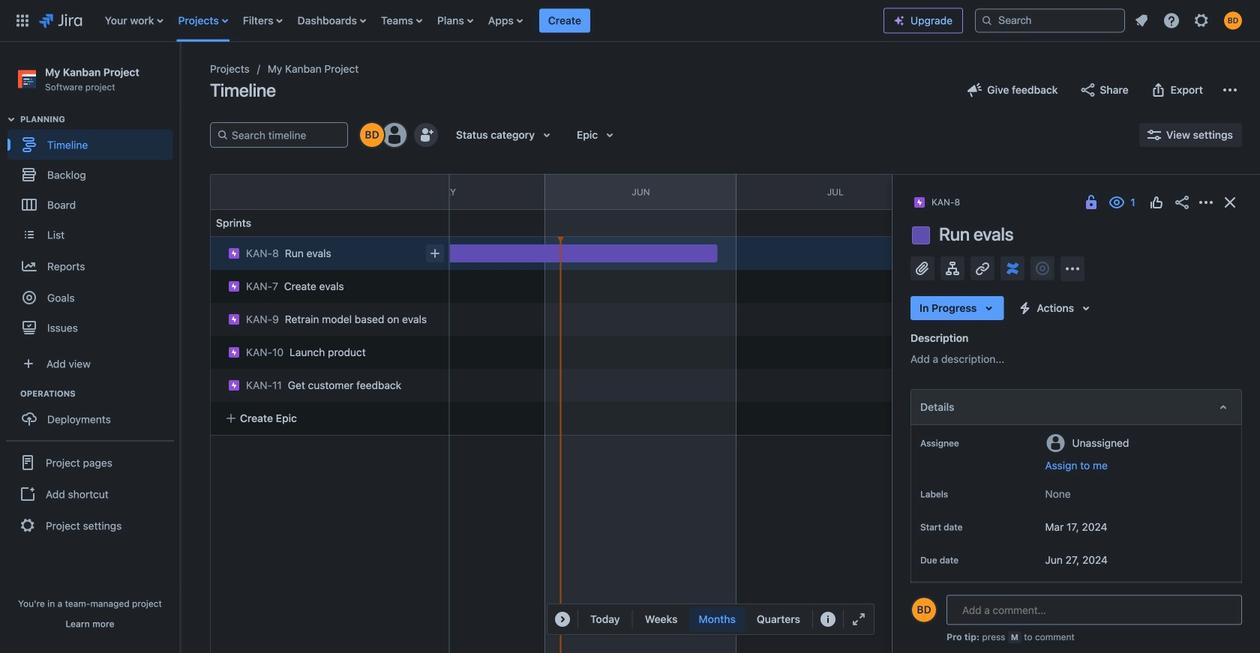 Task type: describe. For each thing, give the bounding box(es) containing it.
1 horizontal spatial list
[[1128, 7, 1251, 34]]

epic image
[[228, 314, 240, 326]]

add people image
[[417, 126, 435, 144]]

your profile and settings image
[[1224, 12, 1242, 30]]

goal image
[[23, 291, 36, 305]]

enter full screen image
[[850, 611, 868, 629]]

1 epic image from the top
[[228, 248, 240, 260]]

sidebar navigation image
[[164, 60, 197, 90]]

timeline view to show as group
[[636, 608, 809, 632]]

timeline grid
[[61, 174, 1260, 653]]

close image
[[1221, 194, 1239, 212]]

details element
[[911, 389, 1242, 425]]

notifications image
[[1133, 12, 1151, 30]]

4 epic image from the top
[[228, 380, 240, 392]]

search image
[[981, 15, 993, 27]]

export icon image
[[1150, 81, 1168, 99]]

sidebar element
[[0, 42, 180, 653]]

link goals image
[[1034, 260, 1052, 278]]

2 vertical spatial group
[[6, 441, 174, 547]]

legend image
[[819, 611, 837, 629]]

2 epic image from the top
[[228, 281, 240, 293]]

1 column header from the left
[[156, 175, 348, 209]]



Task type: locate. For each thing, give the bounding box(es) containing it.
project overview element
[[911, 627, 1242, 653]]

1 vertical spatial group
[[8, 388, 179, 439]]

Search field
[[975, 9, 1125, 33]]

jira image
[[39, 12, 82, 30], [39, 12, 82, 30]]

group
[[8, 113, 179, 347], [8, 388, 179, 439], [6, 441, 174, 547]]

heading for group corresponding to operations image
[[20, 388, 179, 400]]

group for planning image
[[8, 113, 179, 347]]

epic image
[[228, 248, 240, 260], [228, 281, 240, 293], [228, 347, 240, 359], [228, 380, 240, 392]]

attach image
[[914, 260, 932, 278]]

planning image
[[2, 110, 20, 128]]

3 epic image from the top
[[228, 347, 240, 359]]

Search timeline text field
[[229, 123, 341, 147]]

0 horizontal spatial list
[[97, 0, 884, 42]]

2 heading from the top
[[20, 388, 179, 400]]

cell
[[210, 237, 450, 270], [204, 266, 452, 303], [204, 299, 452, 336], [204, 332, 452, 369], [204, 365, 452, 402]]

row header inside the timeline 'grid'
[[210, 174, 450, 210]]

heading
[[20, 113, 179, 125], [20, 388, 179, 400]]

appswitcher icon image
[[14, 12, 32, 30]]

column header
[[156, 175, 348, 209], [934, 175, 1132, 209]]

add a child issue image
[[944, 260, 962, 278]]

1 vertical spatial heading
[[20, 388, 179, 400]]

1 heading from the top
[[20, 113, 179, 125]]

banner
[[0, 0, 1260, 42]]

0 vertical spatial heading
[[20, 113, 179, 125]]

heading for planning image's group
[[20, 113, 179, 125]]

Add a comment… field
[[947, 595, 1242, 625]]

settings image
[[1193, 12, 1211, 30]]

group for operations image
[[8, 388, 179, 439]]

create child issue image
[[426, 245, 444, 263]]

help image
[[1163, 12, 1181, 30]]

2 column header from the left
[[934, 175, 1132, 209]]

list
[[97, 0, 884, 42], [1128, 7, 1251, 34]]

operations image
[[2, 385, 20, 403]]

None search field
[[975, 9, 1125, 33]]

0 vertical spatial group
[[8, 113, 179, 347]]

0 horizontal spatial column header
[[156, 175, 348, 209]]

1 horizontal spatial column header
[[934, 175, 1132, 209]]

list item
[[539, 0, 590, 42]]

primary element
[[9, 0, 884, 42]]

row header
[[210, 174, 450, 210]]



Task type: vqa. For each thing, say whether or not it's contained in the screenshot.
Search field at right
yes



